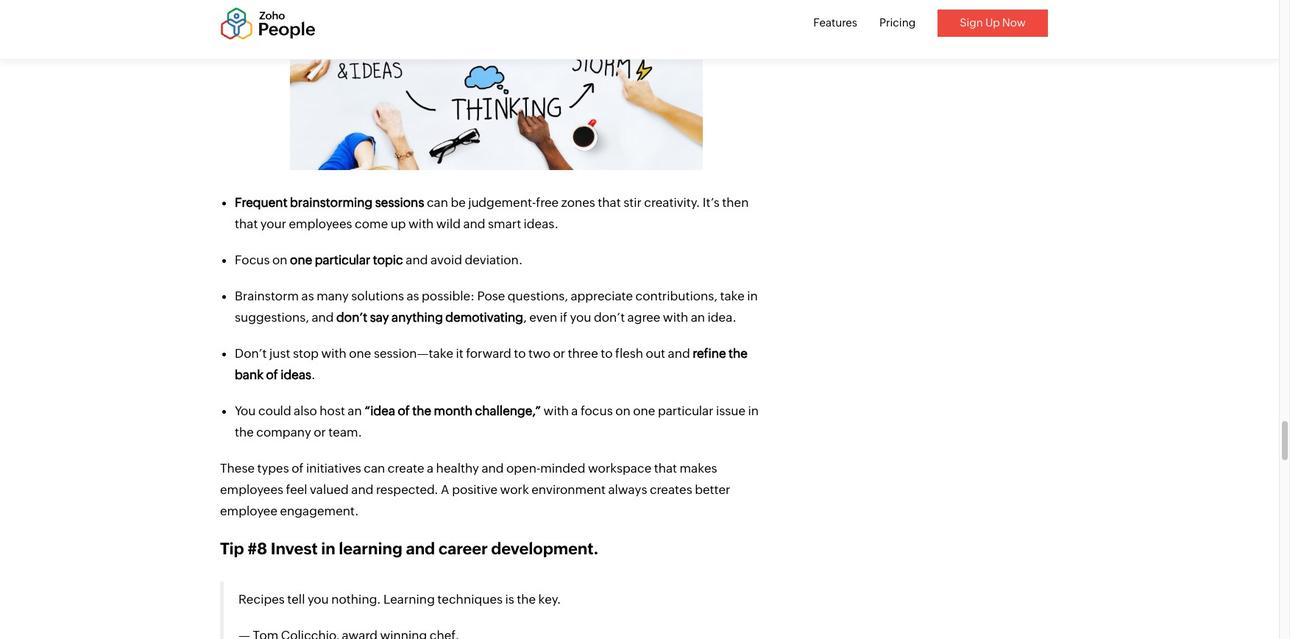 Task type: locate. For each thing, give the bounding box(es) containing it.
session—take
[[374, 346, 454, 361]]

the
[[729, 346, 748, 361], [412, 403, 432, 418], [235, 425, 254, 439], [517, 592, 536, 607]]

create
[[388, 461, 425, 476]]

0 horizontal spatial an
[[348, 403, 362, 418]]

of down just
[[266, 367, 278, 382]]

0 vertical spatial employees
[[289, 216, 352, 231]]

don't just stop with one session—take it forward to two or three to flesh out and
[[235, 346, 693, 361]]

1 vertical spatial can
[[364, 461, 385, 476]]

the right refine
[[729, 346, 748, 361]]

say
[[370, 310, 389, 325]]

in right take
[[747, 289, 758, 303]]

0 vertical spatial or
[[553, 346, 565, 361]]

#8
[[248, 540, 267, 558]]

0 vertical spatial can
[[427, 195, 448, 210]]

1 don't from the left
[[336, 310, 368, 325]]

0 horizontal spatial on
[[272, 252, 288, 267]]

the down you
[[235, 425, 254, 439]]

1 horizontal spatial of
[[292, 461, 304, 476]]

2 horizontal spatial that
[[654, 461, 677, 476]]

invest
[[271, 540, 318, 558]]

the inside the with a focus on one particular issue in the company or team.
[[235, 425, 254, 439]]

with inside the with a focus on one particular issue in the company or team.
[[544, 403, 569, 418]]

your
[[260, 216, 286, 231]]

0 vertical spatial you
[[570, 310, 592, 325]]

particular up many
[[315, 252, 371, 267]]

in
[[747, 289, 758, 303], [748, 403, 759, 418], [321, 540, 335, 558]]

free
[[536, 195, 559, 210]]

in inside brainstorm as many solutions as possible: pose questions, appreciate contributions, take in suggestions, and
[[747, 289, 758, 303]]

frequent
[[235, 195, 288, 210]]

a inside the with a focus on one particular issue in the company or team.
[[572, 403, 578, 418]]

solutions
[[351, 289, 404, 303]]

an left idea.
[[691, 310, 705, 325]]

1 horizontal spatial don't
[[594, 310, 625, 325]]

with down contributions,
[[663, 310, 688, 325]]

in right issue
[[748, 403, 759, 418]]

sign
[[960, 16, 983, 29]]

0 horizontal spatial particular
[[315, 252, 371, 267]]

work
[[500, 482, 529, 497]]

,
[[524, 310, 527, 325]]

and left career
[[406, 540, 435, 558]]

as left many
[[302, 289, 314, 303]]

0 vertical spatial an
[[691, 310, 705, 325]]

an
[[691, 310, 705, 325], [348, 403, 362, 418]]

particular
[[315, 252, 371, 267], [658, 403, 714, 418]]

of inside these types of initiatives can create a healthy and open-minded workspace that makes employees feel valued and respected. a positive work environment always creates better employee engagement.
[[292, 461, 304, 476]]

to
[[514, 346, 526, 361], [601, 346, 613, 361]]

if
[[560, 310, 568, 325]]

now
[[1003, 16, 1026, 29]]

0 horizontal spatial as
[[302, 289, 314, 303]]

techniques
[[438, 592, 503, 607]]

with right up at top
[[409, 216, 434, 231]]

1 horizontal spatial particular
[[658, 403, 714, 418]]

you
[[570, 310, 592, 325], [308, 592, 329, 607]]

and right valued
[[351, 482, 374, 497]]

company
[[256, 425, 311, 439]]

suggestions,
[[235, 310, 309, 325]]

and
[[463, 216, 486, 231], [406, 252, 428, 267], [312, 310, 334, 325], [668, 346, 690, 361], [482, 461, 504, 476], [351, 482, 374, 497], [406, 540, 435, 558]]

better
[[695, 482, 731, 497]]

up
[[391, 216, 406, 231]]

to left two in the bottom left of the page
[[514, 346, 526, 361]]

2 horizontal spatial of
[[398, 403, 410, 418]]

to left flesh
[[601, 346, 613, 361]]

0 horizontal spatial don't
[[336, 310, 368, 325]]

0 vertical spatial a
[[572, 403, 578, 418]]

that up creates
[[654, 461, 677, 476]]

judgement-
[[468, 195, 536, 210]]

2 vertical spatial that
[[654, 461, 677, 476]]

or right two in the bottom left of the page
[[553, 346, 565, 361]]

1 horizontal spatial to
[[601, 346, 613, 361]]

or inside the with a focus on one particular issue in the company or team.
[[314, 425, 326, 439]]

career
[[439, 540, 488, 558]]

0 horizontal spatial you
[[308, 592, 329, 607]]

that left stir
[[598, 195, 621, 210]]

come
[[355, 216, 388, 231]]

creativity.
[[644, 195, 700, 210]]

the right is
[[517, 592, 536, 607]]

as up "anything"
[[407, 289, 419, 303]]

open-
[[507, 461, 541, 476]]

even
[[529, 310, 558, 325]]

engagement.
[[280, 504, 359, 518]]

0 vertical spatial that
[[598, 195, 621, 210]]

sign up now
[[960, 16, 1026, 29]]

one inside the with a focus on one particular issue in the company or team.
[[633, 403, 656, 418]]

employees inside "can be judgement-free zones that stir creativity. it's then that your employees come up with wild and smart ideas."
[[289, 216, 352, 231]]

or down 'host'
[[314, 425, 326, 439]]

1 vertical spatial on
[[616, 403, 631, 418]]

with
[[409, 216, 434, 231], [663, 310, 688, 325], [321, 346, 347, 361], [544, 403, 569, 418]]

on
[[272, 252, 288, 267], [616, 403, 631, 418]]

can left be
[[427, 195, 448, 210]]

stop
[[293, 346, 319, 361]]

2 vertical spatial of
[[292, 461, 304, 476]]

of inside refine the bank of ideas
[[266, 367, 278, 382]]

a inside these types of initiatives can create a healthy and open-minded workspace that makes employees feel valued and respected. a positive work environment always creates better employee engagement.
[[427, 461, 434, 476]]

1 horizontal spatial or
[[553, 346, 565, 361]]

brainstorm
[[235, 289, 299, 303]]

or
[[553, 346, 565, 361], [314, 425, 326, 439]]

refine
[[693, 346, 726, 361]]

1 horizontal spatial as
[[407, 289, 419, 303]]

issue
[[716, 403, 746, 418]]

0 horizontal spatial one
[[290, 252, 312, 267]]

1 horizontal spatial can
[[427, 195, 448, 210]]

0 horizontal spatial to
[[514, 346, 526, 361]]

you right if
[[570, 310, 592, 325]]

employees
[[289, 216, 352, 231], [220, 482, 283, 497]]

0 horizontal spatial of
[[266, 367, 278, 382]]

you could also host an "idea of the month challenge,"
[[235, 403, 541, 418]]

2 vertical spatial one
[[633, 403, 656, 418]]

as
[[302, 289, 314, 303], [407, 289, 419, 303]]

contributions,
[[636, 289, 718, 303]]

2 horizontal spatial one
[[633, 403, 656, 418]]

1 vertical spatial that
[[235, 216, 258, 231]]

1 horizontal spatial a
[[572, 403, 578, 418]]

of
[[266, 367, 278, 382], [398, 403, 410, 418], [292, 461, 304, 476]]

1 horizontal spatial on
[[616, 403, 631, 418]]

1 vertical spatial employees
[[220, 482, 283, 497]]

0 vertical spatial of
[[266, 367, 278, 382]]

can be judgement-free zones that stir creativity. it's then that your employees come up with wild and smart ideas.
[[235, 195, 749, 231]]

demotivating
[[446, 310, 524, 325]]

pricing link
[[880, 16, 916, 29]]

on inside the with a focus on one particular issue in the company or team.
[[616, 403, 631, 418]]

don't
[[235, 346, 267, 361]]

1 vertical spatial an
[[348, 403, 362, 418]]

1 vertical spatial a
[[427, 461, 434, 476]]

one
[[290, 252, 312, 267], [349, 346, 371, 361], [633, 403, 656, 418]]

and down many
[[312, 310, 334, 325]]

workspace
[[588, 461, 652, 476]]

and right wild
[[463, 216, 486, 231]]

1 horizontal spatial one
[[349, 346, 371, 361]]

of up feel
[[292, 461, 304, 476]]

you right tell
[[308, 592, 329, 607]]

0 horizontal spatial can
[[364, 461, 385, 476]]

tell
[[287, 592, 305, 607]]

pricing
[[880, 16, 916, 29]]

in right the invest
[[321, 540, 335, 558]]

these types of initiatives can create a healthy and open-minded workspace that makes employees feel valued and respected. a positive work environment always creates better employee engagement.
[[220, 461, 731, 518]]

employees down frequent brainstorming sessions
[[289, 216, 352, 231]]

of right "idea
[[398, 403, 410, 418]]

employees up employee
[[220, 482, 283, 497]]

can left create
[[364, 461, 385, 476]]

and right topic
[[406, 252, 428, 267]]

1 vertical spatial one
[[349, 346, 371, 361]]

environment
[[532, 482, 606, 497]]

up
[[986, 16, 1000, 29]]

0 horizontal spatial a
[[427, 461, 434, 476]]

0 vertical spatial in
[[747, 289, 758, 303]]

take
[[720, 289, 745, 303]]

particular left issue
[[658, 403, 714, 418]]

features
[[814, 16, 858, 29]]

don't left say
[[336, 310, 368, 325]]

a right create
[[427, 461, 434, 476]]

one for don't just stop with one session—take it forward to two or three to flesh out and
[[349, 346, 371, 361]]

types
[[257, 461, 289, 476]]

don't down appreciate
[[594, 310, 625, 325]]

with left focus
[[544, 403, 569, 418]]

that inside these types of initiatives can create a healthy and open-minded workspace that makes employees feel valued and respected. a positive work environment always creates better employee engagement.
[[654, 461, 677, 476]]

a
[[572, 403, 578, 418], [427, 461, 434, 476]]

0 horizontal spatial employees
[[220, 482, 283, 497]]

also
[[294, 403, 317, 418]]

1 vertical spatial in
[[748, 403, 759, 418]]

brainstorm as many solutions as possible: pose questions, appreciate contributions, take in suggestions, and
[[235, 289, 758, 325]]

1 vertical spatial of
[[398, 403, 410, 418]]

that down the frequent
[[235, 216, 258, 231]]

don't
[[336, 310, 368, 325], [594, 310, 625, 325]]

1 vertical spatial or
[[314, 425, 326, 439]]

out
[[646, 346, 666, 361]]

forward
[[466, 346, 512, 361]]

1 horizontal spatial employees
[[289, 216, 352, 231]]

1 vertical spatial particular
[[658, 403, 714, 418]]

a left focus
[[572, 403, 578, 418]]

deviation.
[[465, 252, 523, 267]]

questions,
[[508, 289, 568, 303]]

0 horizontal spatial or
[[314, 425, 326, 439]]

an right 'host'
[[348, 403, 362, 418]]



Task type: describe. For each thing, give the bounding box(es) containing it.
appreciate
[[571, 289, 633, 303]]

a
[[441, 482, 450, 497]]

the inside refine the bank of ideas
[[729, 346, 748, 361]]

could
[[258, 403, 291, 418]]

bank
[[235, 367, 264, 382]]

0 horizontal spatial that
[[235, 216, 258, 231]]

and up the positive
[[482, 461, 504, 476]]

1 horizontal spatial that
[[598, 195, 621, 210]]

two
[[529, 346, 551, 361]]

just
[[269, 346, 290, 361]]

1 as from the left
[[302, 289, 314, 303]]

refine the bank of ideas
[[235, 346, 748, 382]]

recipes tell you nothing. learning techniques is the key.
[[239, 592, 561, 607]]

1 horizontal spatial an
[[691, 310, 705, 325]]

then
[[722, 195, 749, 210]]

features link
[[814, 16, 858, 29]]

pose
[[477, 289, 505, 303]]

can inside these types of initiatives can create a healthy and open-minded workspace that makes employees feel valued and respected. a positive work environment always creates better employee engagement.
[[364, 461, 385, 476]]

respected.
[[376, 482, 439, 497]]

initiatives
[[306, 461, 361, 476]]

nothing.
[[331, 592, 381, 607]]

makes
[[680, 461, 718, 476]]

many
[[317, 289, 349, 303]]

with a focus on one particular issue in the company or team.
[[235, 403, 759, 439]]

"idea
[[365, 403, 395, 418]]

.
[[311, 367, 316, 382]]

and inside brainstorm as many solutions as possible: pose questions, appreciate contributions, take in suggestions, and
[[312, 310, 334, 325]]

possible:
[[422, 289, 475, 303]]

challenge,"
[[475, 403, 541, 418]]

it's
[[703, 195, 720, 210]]

creates
[[650, 482, 693, 497]]

zones
[[561, 195, 596, 210]]

agree
[[628, 310, 661, 325]]

sessions
[[375, 195, 424, 210]]

or for company
[[314, 425, 326, 439]]

2 vertical spatial in
[[321, 540, 335, 558]]

key.
[[539, 592, 561, 607]]

2 to from the left
[[601, 346, 613, 361]]

brainstorming
[[290, 195, 373, 210]]

flesh
[[615, 346, 644, 361]]

1 vertical spatial you
[[308, 592, 329, 607]]

wild
[[436, 216, 461, 231]]

focus
[[581, 403, 613, 418]]

host
[[320, 403, 345, 418]]

with inside "can be judgement-free zones that stir creativity. it's then that your employees come up with wild and smart ideas."
[[409, 216, 434, 231]]

minded
[[541, 461, 586, 476]]

0 vertical spatial one
[[290, 252, 312, 267]]

be
[[451, 195, 466, 210]]

the left the month at the bottom of the page
[[412, 403, 432, 418]]

frequent brainstorming sessions
[[235, 195, 424, 210]]

avoid
[[431, 252, 462, 267]]

can inside "can be judgement-free zones that stir creativity. it's then that your employees come up with wild and smart ideas."
[[427, 195, 448, 210]]

one for with a focus on one particular issue in the company or team.
[[633, 403, 656, 418]]

tip #8 invest in learning and career development.
[[220, 540, 599, 558]]

valued
[[310, 482, 349, 497]]

don't say anything demotivating , even if you don't agree with an idea.
[[336, 310, 737, 325]]

positive
[[452, 482, 498, 497]]

employees inside these types of initiatives can create a healthy and open-minded workspace that makes employees feel valued and respected. a positive work environment always creates better employee engagement.
[[220, 482, 283, 497]]

topic
[[373, 252, 403, 267]]

learning
[[384, 592, 435, 607]]

ideas
[[281, 367, 311, 382]]

1 to from the left
[[514, 346, 526, 361]]

anything
[[392, 310, 443, 325]]

sign up now link
[[938, 10, 1048, 36]]

ideas.
[[524, 216, 559, 231]]

and right out
[[668, 346, 690, 361]]

and inside "can be judgement-free zones that stir creativity. it's then that your employees come up with wild and smart ideas."
[[463, 216, 486, 231]]

0 vertical spatial on
[[272, 252, 288, 267]]

or for two
[[553, 346, 565, 361]]

focus
[[235, 252, 270, 267]]

2 don't from the left
[[594, 310, 625, 325]]

idea.
[[708, 310, 737, 325]]

you
[[235, 403, 256, 418]]

recipes
[[239, 592, 285, 607]]

tip
[[220, 540, 244, 558]]

team.
[[329, 425, 362, 439]]

2 as from the left
[[407, 289, 419, 303]]

three
[[568, 346, 598, 361]]

it
[[456, 346, 464, 361]]

smart
[[488, 216, 521, 231]]

with right stop on the bottom
[[321, 346, 347, 361]]

1 horizontal spatial you
[[570, 310, 592, 325]]

in inside the with a focus on one particular issue in the company or team.
[[748, 403, 759, 418]]

is
[[505, 592, 514, 607]]

always
[[608, 482, 647, 497]]

0 vertical spatial particular
[[315, 252, 371, 267]]

employee
[[220, 504, 278, 518]]

development.
[[491, 540, 599, 558]]

feel
[[286, 482, 307, 497]]

particular inside the with a focus on one particular issue in the company or team.
[[658, 403, 714, 418]]



Task type: vqa. For each thing, say whether or not it's contained in the screenshot.
"idea
yes



